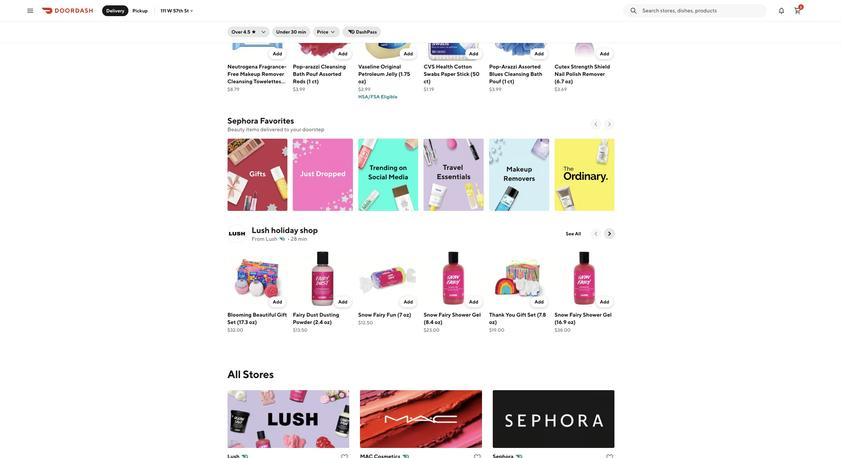 Task type: locate. For each thing, give the bounding box(es) containing it.
oz) down polish
[[565, 78, 573, 85]]

0 vertical spatial next button of carousel image
[[606, 121, 613, 128]]

set inside "blooming beautiful gift set (17.3 oz) $32.00"
[[228, 319, 236, 326]]

all right see
[[575, 231, 581, 237]]

shield
[[595, 63, 610, 70]]

1 horizontal spatial $3.99
[[489, 87, 502, 92]]

2 remover from the left
[[583, 71, 605, 77]]

ct) for pop-arazzi assorted blues cleansing bath pouf (1 ct) $3.99
[[508, 78, 515, 85]]

set
[[528, 312, 536, 318], [228, 319, 236, 326]]

health
[[436, 63, 453, 70]]

$3.99 for pouf
[[489, 87, 502, 92]]

gel inside snow fairy shower gel (16.9 oz) $38.00
[[603, 312, 612, 318]]

gift for you
[[517, 312, 527, 318]]

3 snow from the left
[[555, 312, 569, 318]]

add for pop-arazzi assorted blues cleansing bath pouf (1 ct)
[[535, 51, 544, 56]]

$1.19
[[424, 87, 434, 92]]

click to add this store to your saved list image
[[341, 454, 349, 459], [473, 454, 482, 459], [606, 454, 614, 459]]

(1 down blues
[[502, 78, 507, 85]]

oz) right (17.3
[[249, 319, 257, 326]]

$3.99 down blues
[[489, 87, 502, 92]]

bath left nail
[[531, 71, 543, 77]]

fairy inside snow fairy fun (7 oz) $12.50
[[373, 312, 386, 318]]

1 $3.99 from the left
[[293, 87, 305, 92]]

add down price button
[[338, 51, 348, 56]]

snow up $12.50
[[358, 312, 372, 318]]

1 (1 from the left
[[307, 78, 311, 85]]

pop- inside pop-arazzi assorted blues cleansing bath pouf (1 ct) $3.99
[[489, 63, 502, 70]]

add up snow fairy shower gel (8.4 oz) $23.00
[[469, 300, 479, 305]]

add for blooming beautiful gift set (17.3 oz)
[[273, 300, 282, 305]]

2 snow from the left
[[424, 312, 438, 318]]

gift
[[277, 312, 287, 318], [517, 312, 527, 318]]

1 horizontal spatial click to add this store to your saved list image
[[473, 454, 482, 459]]

1 vertical spatial min
[[298, 236, 307, 243]]

assorted
[[519, 63, 541, 70], [319, 71, 342, 77]]

pop- inside pop-arazzi cleansing bath pouf assorted reds (1 ct) $3.99
[[293, 63, 305, 70]]

gift inside "blooming beautiful gift set (17.3 oz) $32.00"
[[277, 312, 287, 318]]

1 pop- from the left
[[293, 63, 305, 70]]

set inside thank you gift set (7.8 oz) $19.00
[[528, 312, 536, 318]]

0 horizontal spatial shower
[[452, 312, 471, 318]]

1 horizontal spatial ‏‏‎ ‎
[[495, 145, 496, 151]]

next button of carousel image
[[606, 121, 613, 128], [606, 231, 613, 238]]

oz) inside snow fairy fun (7 oz) $12.50
[[403, 312, 411, 318]]

1 horizontal spatial pouf
[[489, 78, 501, 85]]

shower
[[452, 312, 471, 318], [583, 312, 602, 318]]

next button of carousel image right previous button of carousel icon
[[606, 231, 613, 238]]

sephora favorites beauty items delivered to your doorstep
[[228, 116, 324, 133]]

add up pop-arazzi assorted blues cleansing bath pouf (1 ct) $3.99
[[535, 51, 544, 56]]

ct) inside the neutrogena fragrance- free makeup remover cleansing towelettes (25 ct)
[[237, 86, 244, 92]]

(50
[[471, 71, 480, 77]]

petroleum
[[358, 71, 385, 77]]

pop- up blues
[[489, 63, 502, 70]]

2 bath from the left
[[531, 71, 543, 77]]

‎ for second ‏‏‎ ‎ link from the left
[[496, 145, 496, 151]]

3 fairy from the left
[[439, 312, 451, 318]]

snow inside snow fairy shower gel (8.4 oz) $23.00
[[424, 312, 438, 318]]

bath up reds
[[293, 71, 305, 77]]

1 horizontal spatial snow
[[424, 312, 438, 318]]

lush right from
[[266, 236, 278, 243]]

2 ‏‏‎ from the left
[[495, 145, 495, 151]]

price
[[317, 29, 328, 35]]

2 (1 from the left
[[502, 78, 507, 85]]

snow up (16.9
[[555, 312, 569, 318]]

ct) for neutrogena fragrance- free makeup remover cleansing towelettes (25 ct)
[[237, 86, 244, 92]]

ct) inside pop-arazzi assorted blues cleansing bath pouf (1 ct) $3.99
[[508, 78, 515, 85]]

add up cotton on the right
[[469, 51, 479, 56]]

0 vertical spatial pouf
[[306, 71, 318, 77]]

see all link
[[562, 229, 585, 240]]

0 horizontal spatial ‏‏‎ ‎ link
[[358, 139, 419, 211]]

oz) right (7
[[403, 312, 411, 318]]

$3.99 down reds
[[293, 87, 305, 92]]

oz) down dusting
[[324, 319, 332, 326]]

snow
[[358, 312, 372, 318], [424, 312, 438, 318], [555, 312, 569, 318]]

1 gel from the left
[[472, 312, 481, 318]]

$3.99 for reds
[[293, 87, 305, 92]]

1 vertical spatial set
[[228, 319, 236, 326]]

1 gift from the left
[[277, 312, 287, 318]]

0 horizontal spatial gel
[[472, 312, 481, 318]]

oz) inside snow fairy shower gel (16.9 oz) $38.00
[[568, 319, 576, 326]]

assorted down arazzi
[[319, 71, 342, 77]]

oz) inside thank you gift set (7.8 oz) $19.00
[[489, 319, 497, 326]]

1 horizontal spatial cleansing
[[321, 63, 346, 70]]

2 ‎ from the left
[[496, 145, 496, 151]]

1 vertical spatial lush
[[266, 236, 278, 243]]

min
[[298, 29, 306, 35], [298, 236, 307, 243]]

remover down 'fragrance-'
[[262, 71, 284, 77]]

oz) right (8.4
[[435, 319, 443, 326]]

towelettes
[[254, 78, 281, 85]]

gift right you
[[517, 312, 527, 318]]

pickup
[[133, 8, 148, 13]]

cvs health cotton swabs paper stick (50 ct) image
[[424, 0, 484, 60]]

fairy inside snow fairy shower gel (16.9 oz) $38.00
[[570, 312, 582, 318]]

1 fairy from the left
[[293, 312, 305, 318]]

0 horizontal spatial bath
[[293, 71, 305, 77]]

cleansing
[[321, 63, 346, 70], [504, 71, 530, 77], [228, 78, 253, 85]]

cleansing down arazzi
[[504, 71, 530, 77]]

fairy up $38.00
[[570, 312, 582, 318]]

2 min from the top
[[298, 236, 307, 243]]

‏‏‎ for first ‏‏‎ ‎ link from left
[[364, 145, 364, 151]]

add for neutrogena fragrance- free makeup remover cleansing towelettes (25 ct)
[[273, 51, 282, 56]]

add button
[[269, 48, 286, 59], [269, 48, 286, 59], [334, 48, 352, 59], [334, 48, 352, 59], [400, 48, 417, 59], [400, 48, 417, 59], [465, 48, 483, 59], [465, 48, 483, 59], [531, 48, 548, 59], [531, 48, 548, 59], [596, 48, 614, 59], [596, 48, 614, 59], [269, 297, 286, 308], [269, 297, 286, 308], [334, 297, 352, 308], [334, 297, 352, 308], [400, 297, 417, 308], [400, 297, 417, 308], [465, 297, 483, 308], [465, 297, 483, 308], [531, 297, 548, 308], [531, 297, 548, 308], [596, 297, 614, 308], [596, 297, 614, 308]]

$2.99
[[358, 87, 371, 92]]

oz) inside the fairy dust dusting powder (2.4 oz) $13.50
[[324, 319, 332, 326]]

your
[[291, 126, 301, 133]]

$38.00
[[555, 328, 571, 333]]

add up (1.75 on the top left of page
[[404, 51, 413, 56]]

0 horizontal spatial gift
[[277, 312, 287, 318]]

2 vertical spatial cleansing
[[228, 78, 253, 85]]

all left 'stores'
[[228, 368, 241, 381]]

0 vertical spatial all
[[575, 231, 581, 237]]

1 horizontal spatial pop-
[[489, 63, 502, 70]]

2 gel from the left
[[603, 312, 612, 318]]

1 horizontal spatial set
[[528, 312, 536, 318]]

1 horizontal spatial bath
[[531, 71, 543, 77]]

add up dusting
[[338, 300, 348, 305]]

(6.7
[[555, 78, 564, 85]]

1 horizontal spatial remover
[[583, 71, 605, 77]]

1 horizontal spatial ‏‏‎ ‎ link
[[489, 139, 549, 211]]

2 $3.99 from the left
[[489, 87, 502, 92]]

over 4.5
[[232, 29, 250, 35]]

2 gift from the left
[[517, 312, 527, 318]]

fairy inside snow fairy shower gel (8.4 oz) $23.00
[[439, 312, 451, 318]]

(1
[[307, 78, 311, 85], [502, 78, 507, 85]]

snow fairy shower gel (16.9 oz) image
[[555, 249, 615, 309]]

add up shield
[[600, 51, 610, 56]]

0 vertical spatial min
[[298, 29, 306, 35]]

gel inside snow fairy shower gel (8.4 oz) $23.00
[[472, 312, 481, 318]]

snow inside snow fairy fun (7 oz) $12.50
[[358, 312, 372, 318]]

pouf down blues
[[489, 78, 501, 85]]

oz) up $2.99
[[358, 78, 366, 85]]

2 next button of carousel image from the top
[[606, 231, 613, 238]]

2 pop- from the left
[[489, 63, 502, 70]]

0 horizontal spatial $3.99
[[293, 87, 305, 92]]

1 min from the top
[[298, 29, 306, 35]]

gift inside thank you gift set (7.8 oz) $19.00
[[517, 312, 527, 318]]

1 horizontal spatial gel
[[603, 312, 612, 318]]

from
[[252, 236, 265, 243]]

fairy up powder
[[293, 312, 305, 318]]

0 horizontal spatial ‏‏‎
[[364, 145, 364, 151]]

$3.99 inside pop-arazzi assorted blues cleansing bath pouf (1 ct) $3.99
[[489, 87, 502, 92]]

2 ‏‏‎ ‎ link from the left
[[489, 139, 549, 211]]

1 ‏‏‎ ‎ link from the left
[[358, 139, 419, 211]]

gel
[[472, 312, 481, 318], [603, 312, 612, 318]]

fairy for snow fairy shower gel (16.9 oz)
[[570, 312, 582, 318]]

1 ‏‏‎ from the left
[[364, 145, 364, 151]]

1 horizontal spatial ‎
[[496, 145, 496, 151]]

fairy for snow fairy fun (7 oz)
[[373, 312, 386, 318]]

from lush
[[252, 236, 278, 243]]

add up beautiful
[[273, 300, 282, 305]]

pop-arazzi assorted blues cleansing bath pouf (1 ct) $3.99
[[489, 63, 543, 92]]

sephora
[[228, 116, 258, 125]]

1 vertical spatial all
[[228, 368, 241, 381]]

oz) inside vaseline original petroleum jelly (1.75 oz) $2.99 hsa/fsa eligible
[[358, 78, 366, 85]]

2 horizontal spatial click to add this store to your saved list image
[[606, 454, 614, 459]]

0 horizontal spatial ‏‏‎ ‎
[[364, 145, 365, 151]]

1 horizontal spatial (1
[[502, 78, 507, 85]]

all
[[575, 231, 581, 237], [228, 368, 241, 381]]

pop- up reds
[[293, 63, 305, 70]]

0 horizontal spatial cleansing
[[228, 78, 253, 85]]

0 horizontal spatial click to add this store to your saved list image
[[341, 454, 349, 459]]

add for pop-arazzi cleansing bath pouf assorted reds (1 ct)
[[338, 51, 348, 56]]

(1 right reds
[[307, 78, 311, 85]]

(1 for reds
[[307, 78, 311, 85]]

1 shower from the left
[[452, 312, 471, 318]]

1 ‎ from the left
[[365, 145, 365, 151]]

2
[[800, 5, 802, 9]]

next button of carousel image right previous button of carousel image
[[606, 121, 613, 128]]

(7.8
[[537, 312, 546, 318]]

1 next button of carousel image from the top
[[606, 121, 613, 128]]

0 horizontal spatial assorted
[[319, 71, 342, 77]]

1 vertical spatial cleansing
[[504, 71, 530, 77]]

shower inside snow fairy shower gel (16.9 oz) $38.00
[[583, 312, 602, 318]]

pouf
[[306, 71, 318, 77], [489, 78, 501, 85]]

1 horizontal spatial ‏‏‎
[[495, 145, 495, 151]]

snow up (8.4
[[424, 312, 438, 318]]

1 horizontal spatial assorted
[[519, 63, 541, 70]]

assorted right arazzi
[[519, 63, 541, 70]]

0 horizontal spatial (1
[[307, 78, 311, 85]]

cutex strength shield nail polish remover (6.7 oz) $3.69
[[555, 63, 610, 92]]

0 horizontal spatial snow
[[358, 312, 372, 318]]

makeup
[[240, 71, 261, 77]]

111 w 57th st
[[161, 8, 189, 13]]

$8.79
[[228, 87, 240, 92]]

bath inside pop-arazzi cleansing bath pouf assorted reds (1 ct) $3.99
[[293, 71, 305, 77]]

‏‏‎ for second ‏‏‎ ‎ link from the left
[[495, 145, 495, 151]]

add up the (7.8
[[535, 300, 544, 305]]

next button of carousel image for previous button of carousel image
[[606, 121, 613, 128]]

min inside under 30 min button
[[298, 29, 306, 35]]

‏‏‎ ‎
[[364, 145, 365, 151], [495, 145, 496, 151]]

set for (17.3
[[228, 319, 236, 326]]

oz) inside snow fairy shower gel (8.4 oz) $23.00
[[435, 319, 443, 326]]

price button
[[313, 27, 340, 37]]

remover down shield
[[583, 71, 605, 77]]

pouf down arazzi
[[306, 71, 318, 77]]

1 vertical spatial pouf
[[489, 78, 501, 85]]

1 horizontal spatial shower
[[583, 312, 602, 318]]

doorstep
[[303, 126, 324, 133]]

fun
[[387, 312, 396, 318]]

1 snow from the left
[[358, 312, 372, 318]]

‎
[[365, 145, 365, 151], [496, 145, 496, 151]]

fairy left fun
[[373, 312, 386, 318]]

w
[[167, 8, 172, 13]]

add up 'fragrance-'
[[273, 51, 282, 56]]

$3.69
[[555, 87, 567, 92]]

over
[[232, 29, 242, 35]]

min for • 28 min
[[298, 236, 307, 243]]

oz)
[[358, 78, 366, 85], [565, 78, 573, 85], [403, 312, 411, 318], [249, 319, 257, 326], [324, 319, 332, 326], [435, 319, 443, 326], [489, 319, 497, 326], [568, 319, 576, 326]]

gel for snow fairy shower gel (8.4 oz)
[[472, 312, 481, 318]]

oz) inside "blooming beautiful gift set (17.3 oz) $32.00"
[[249, 319, 257, 326]]

1 horizontal spatial gift
[[517, 312, 527, 318]]

cutex strength shield nail polish remover (6.7 oz) image
[[555, 0, 615, 60]]

$3.99
[[293, 87, 305, 92], [489, 87, 502, 92]]

$3.99 inside pop-arazzi cleansing bath pouf assorted reds (1 ct) $3.99
[[293, 87, 305, 92]]

shower inside snow fairy shower gel (8.4 oz) $23.00
[[452, 312, 471, 318]]

ct) inside pop-arazzi cleansing bath pouf assorted reds (1 ct) $3.99
[[312, 78, 319, 85]]

2 horizontal spatial snow
[[555, 312, 569, 318]]

(1 inside pop-arazzi assorted blues cleansing bath pouf (1 ct) $3.99
[[502, 78, 507, 85]]

swabs
[[424, 71, 440, 77]]

add for cvs health cotton swabs paper stick (50 ct)
[[469, 51, 479, 56]]

add for fairy dust dusting powder (2.4 oz)
[[338, 300, 348, 305]]

1 ‏‏‎ ‎ from the left
[[364, 145, 365, 151]]

bath
[[293, 71, 305, 77], [531, 71, 543, 77]]

gift right beautiful
[[277, 312, 287, 318]]

dusting
[[319, 312, 339, 318]]

snow inside snow fairy shower gel (16.9 oz) $38.00
[[555, 312, 569, 318]]

0 horizontal spatial pop-
[[293, 63, 305, 70]]

1 bath from the left
[[293, 71, 305, 77]]

set up $32.00
[[228, 319, 236, 326]]

cleansing down free
[[228, 78, 253, 85]]

1 remover from the left
[[262, 71, 284, 77]]

add up snow fairy fun (7 oz) $12.50
[[404, 300, 413, 305]]

0 horizontal spatial ‎
[[365, 145, 365, 151]]

0 horizontal spatial set
[[228, 319, 236, 326]]

min right 30
[[298, 29, 306, 35]]

oz) down "thank"
[[489, 319, 497, 326]]

(1 inside pop-arazzi cleansing bath pouf assorted reds (1 ct) $3.99
[[307, 78, 311, 85]]

0 vertical spatial cleansing
[[321, 63, 346, 70]]

shower for snow fairy shower gel (8.4 oz)
[[452, 312, 471, 318]]

snow fairy shower gel (8.4 oz) image
[[424, 249, 484, 309]]

min right 28
[[298, 236, 307, 243]]

set left the (7.8
[[528, 312, 536, 318]]

snow for snow fairy shower gel (16.9 oz)
[[555, 312, 569, 318]]

oz) for (7.8
[[489, 319, 497, 326]]

dust
[[306, 312, 318, 318]]

2 fairy from the left
[[373, 312, 386, 318]]

0 vertical spatial set
[[528, 312, 536, 318]]

0 horizontal spatial remover
[[262, 71, 284, 77]]

remover inside cutex strength shield nail polish remover (6.7 oz) $3.69
[[583, 71, 605, 77]]

1 vertical spatial assorted
[[319, 71, 342, 77]]

0 horizontal spatial pouf
[[306, 71, 318, 77]]

lush up from
[[252, 226, 270, 235]]

2 horizontal spatial cleansing
[[504, 71, 530, 77]]

fairy inside the fairy dust dusting powder (2.4 oz) $13.50
[[293, 312, 305, 318]]

cleansing inside pop-arazzi assorted blues cleansing bath pouf (1 ct) $3.99
[[504, 71, 530, 77]]

beauty
[[228, 126, 245, 133]]

0 vertical spatial assorted
[[519, 63, 541, 70]]

$12.50
[[358, 321, 373, 326]]

cvs
[[424, 63, 435, 70]]

cleansing right arazzi
[[321, 63, 346, 70]]

neutrogena
[[228, 63, 258, 70]]

previous button of carousel image
[[593, 231, 599, 238]]

add up snow fairy shower gel (16.9 oz) $38.00
[[600, 300, 610, 305]]

next button of carousel image for previous button of carousel icon
[[606, 231, 613, 238]]

fairy up $23.00
[[439, 312, 451, 318]]

oz) for (1.75
[[358, 78, 366, 85]]

oz) right (16.9
[[568, 319, 576, 326]]

pop- for arazzi
[[489, 63, 502, 70]]

4 fairy from the left
[[570, 312, 582, 318]]

ct)
[[312, 78, 319, 85], [424, 78, 431, 85], [508, 78, 515, 85], [237, 86, 244, 92]]

2 shower from the left
[[583, 312, 602, 318]]

notification bell image
[[778, 7, 786, 15]]

1 vertical spatial next button of carousel image
[[606, 231, 613, 238]]



Task type: vqa. For each thing, say whether or not it's contained in the screenshot.
#1 most liked
no



Task type: describe. For each thing, give the bounding box(es) containing it.
0 vertical spatial lush
[[252, 226, 270, 235]]

arazzi
[[305, 63, 320, 70]]

snow fairy fun (7 oz) image
[[358, 249, 419, 309]]

jelly
[[386, 71, 398, 77]]

set for (7.8
[[528, 312, 536, 318]]

(25
[[228, 86, 236, 92]]

2 click to add this store to your saved list image from the left
[[473, 454, 482, 459]]

30
[[291, 29, 297, 35]]

you
[[506, 312, 515, 318]]

previous button of carousel image
[[593, 121, 599, 128]]

vaseline original petroleum jelly (1.75 oz) image
[[358, 0, 419, 60]]

remover inside the neutrogena fragrance- free makeup remover cleansing towelettes (25 ct)
[[262, 71, 284, 77]]

shower for snow fairy shower gel (16.9 oz)
[[583, 312, 602, 318]]

pop-arazzi cleansing bath pouf assorted reds (1 ct) image
[[293, 0, 353, 60]]

arazzi
[[502, 63, 517, 70]]

original
[[381, 63, 401, 70]]

cutex
[[555, 63, 570, 70]]

blooming beautiful gift set (17.3 oz) $32.00
[[228, 312, 287, 333]]

cleansing inside pop-arazzi cleansing bath pouf assorted reds (1 ct) $3.99
[[321, 63, 346, 70]]

(1.75
[[399, 71, 410, 77]]

0 horizontal spatial all
[[228, 368, 241, 381]]

dashpass
[[356, 29, 377, 35]]

thank
[[489, 312, 505, 318]]

snow fairy shower gel (8.4 oz) $23.00
[[424, 312, 481, 333]]

delivery
[[106, 8, 124, 13]]

see all
[[566, 231, 581, 237]]

beautiful
[[253, 312, 276, 318]]

stick
[[457, 71, 470, 77]]

$32.00
[[228, 328, 243, 333]]

assorted inside pop-arazzi assorted blues cleansing bath pouf (1 ct) $3.99
[[519, 63, 541, 70]]

hsa/fsa
[[358, 94, 380, 99]]

free
[[228, 71, 239, 77]]

2 button
[[791, 4, 805, 17]]

(1 for pouf
[[502, 78, 507, 85]]

reds
[[293, 78, 306, 85]]

to
[[284, 126, 290, 133]]

snow for snow fairy shower gel (8.4 oz)
[[424, 312, 438, 318]]

pouf inside pop-arazzi cleansing bath pouf assorted reds (1 ct) $3.99
[[306, 71, 318, 77]]

blooming
[[228, 312, 252, 318]]

shop
[[300, 226, 318, 235]]

111
[[161, 8, 166, 13]]

fairy dust dusting powder (2.4 oz) $13.50
[[293, 312, 339, 333]]

1 horizontal spatial all
[[575, 231, 581, 237]]

gift for beautiful
[[277, 312, 287, 318]]

see
[[566, 231, 574, 237]]

3 items, open order cart image
[[794, 7, 802, 15]]

oz) for (8.4
[[435, 319, 443, 326]]

add for thank you gift set (7.8 oz)
[[535, 300, 544, 305]]

under 30 min button
[[272, 27, 310, 37]]

snow for snow fairy fun (7 oz)
[[358, 312, 372, 318]]

(8.4
[[424, 319, 434, 326]]

snow fairy fun (7 oz) $12.50
[[358, 312, 411, 326]]

cleansing inside the neutrogena fragrance- free makeup remover cleansing towelettes (25 ct)
[[228, 78, 253, 85]]

add for snow fairy fun (7 oz)
[[404, 300, 413, 305]]

delivered
[[260, 126, 283, 133]]

neutrogena fragrance-free makeup remover cleansing towelettes (25 ct) image
[[228, 0, 288, 60]]

holiday
[[271, 226, 298, 235]]

•
[[288, 236, 290, 243]]

nail
[[555, 71, 565, 77]]

oz) inside cutex strength shield nail polish remover (6.7 oz) $3.69
[[565, 78, 573, 85]]

$19.00
[[489, 328, 505, 333]]

(17.3
[[237, 319, 248, 326]]

fragrance-
[[259, 63, 287, 70]]

under
[[276, 29, 290, 35]]

• 28 min
[[288, 236, 307, 243]]

pickup button
[[128, 5, 152, 16]]

add for snow fairy shower gel (16.9 oz)
[[600, 300, 610, 305]]

add for cutex strength shield nail polish remover (6.7 oz)
[[600, 51, 610, 56]]

add for vaseline original petroleum jelly (1.75 oz)
[[404, 51, 413, 56]]

cvs health cotton swabs paper stick (50 ct) $1.19
[[424, 63, 480, 92]]

(16.9
[[555, 319, 567, 326]]

Store search: begin typing to search for stores available on DoorDash text field
[[643, 7, 763, 14]]

favorites
[[260, 116, 294, 125]]

fairy for snow fairy shower gel (8.4 oz)
[[439, 312, 451, 318]]

assorted inside pop-arazzi cleansing bath pouf assorted reds (1 ct) $3.99
[[319, 71, 342, 77]]

min for under 30 min
[[298, 29, 306, 35]]

thank you gift set (7.8 oz) image
[[489, 249, 549, 309]]

3 click to add this store to your saved list image from the left
[[606, 454, 614, 459]]

dashpass button
[[343, 27, 381, 37]]

paper
[[441, 71, 456, 77]]

neutrogena fragrance- free makeup remover cleansing towelettes (25 ct)
[[228, 63, 287, 92]]

bath inside pop-arazzi assorted blues cleansing bath pouf (1 ct) $3.99
[[531, 71, 543, 77]]

oz) for (16.9
[[568, 319, 576, 326]]

cotton
[[454, 63, 472, 70]]

2 ‏‏‎ ‎ from the left
[[495, 145, 496, 151]]

stores
[[243, 368, 274, 381]]

vaseline original petroleum jelly (1.75 oz) $2.99 hsa/fsa eligible
[[358, 63, 410, 99]]

oz) for (2.4
[[324, 319, 332, 326]]

eligible
[[381, 94, 398, 99]]

blooming beautiful gift set (17.3 oz) image
[[228, 249, 288, 309]]

items
[[246, 126, 259, 133]]

powder
[[293, 319, 312, 326]]

oz) for (17.3
[[249, 319, 257, 326]]

add for snow fairy shower gel (8.4 oz)
[[469, 300, 479, 305]]

ct) for pop-arazzi cleansing bath pouf assorted reds (1 ct) $3.99
[[312, 78, 319, 85]]

thank you gift set (7.8 oz) $19.00
[[489, 312, 546, 333]]

lush holiday shop
[[252, 226, 318, 235]]

open menu image
[[26, 7, 34, 15]]

‎ for first ‏‏‎ ‎ link from left
[[365, 145, 365, 151]]

polish
[[566, 71, 582, 77]]

pop- for arazzi
[[293, 63, 305, 70]]

pouf inside pop-arazzi assorted blues cleansing bath pouf (1 ct) $3.99
[[489, 78, 501, 85]]

111 w 57th st button
[[161, 8, 194, 13]]

ct) inside cvs health cotton swabs paper stick (50 ct) $1.19
[[424, 78, 431, 85]]

blues
[[489, 71, 503, 77]]

$23.00
[[424, 328, 440, 333]]

under 30 min
[[276, 29, 306, 35]]

pop-arazzi assorted blues cleansing bath pouf (1 ct) image
[[489, 0, 549, 60]]

snow fairy shower gel (16.9 oz) $38.00
[[555, 312, 612, 333]]

4.5
[[243, 29, 250, 35]]

fairy dust dusting powder (2.4 oz) image
[[293, 249, 353, 309]]

$13.50
[[293, 328, 308, 333]]

st
[[184, 8, 189, 13]]

all stores
[[228, 368, 274, 381]]

gel for snow fairy shower gel (16.9 oz)
[[603, 312, 612, 318]]

delivery button
[[102, 5, 128, 16]]

vaseline
[[358, 63, 380, 70]]

1 click to add this store to your saved list image from the left
[[341, 454, 349, 459]]

28
[[291, 236, 297, 243]]



